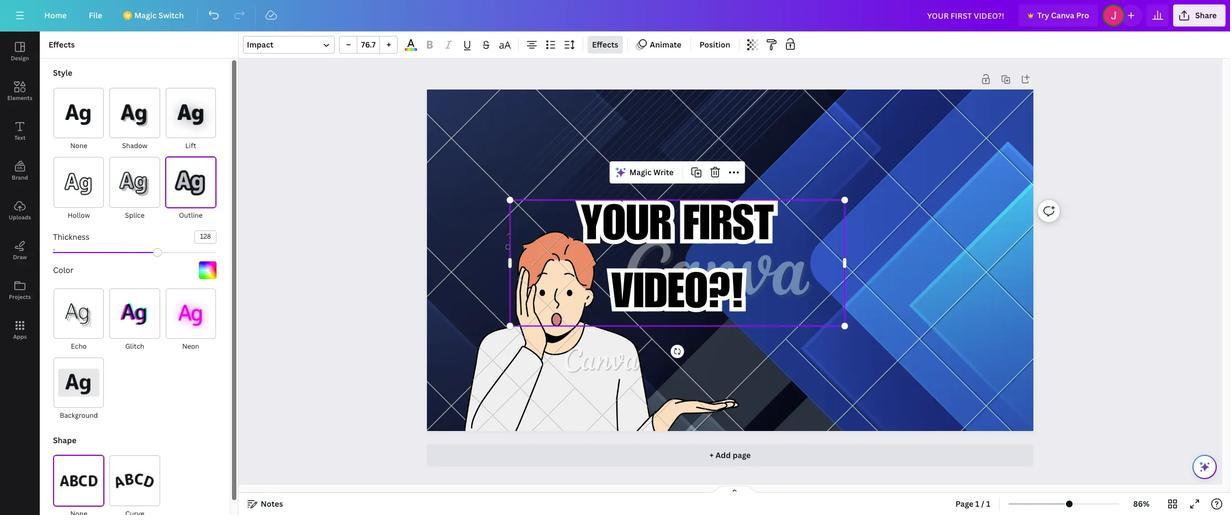 Task type: locate. For each thing, give the bounding box(es) containing it.
design
[[11, 54, 29, 62]]

notes
[[261, 498, 283, 509]]

0 horizontal spatial magic
[[134, 10, 157, 20]]

magic for magic write
[[630, 167, 652, 177]]

file
[[89, 10, 102, 20]]

magic switch
[[134, 10, 184, 20]]

magic write button
[[612, 164, 679, 181]]

0 vertical spatial magic
[[134, 10, 157, 20]]

magic inside main menu bar
[[134, 10, 157, 20]]

style element
[[49, 67, 217, 422]]

magic left "write"
[[630, 167, 652, 177]]

draw button
[[0, 230, 40, 270]]

page
[[733, 450, 751, 460]]

video?!
[[611, 272, 744, 321], [611, 272, 744, 321]]

color
[[53, 265, 74, 275]]

1 left /
[[976, 498, 980, 509]]

lift button
[[165, 87, 217, 152]]

magic
[[134, 10, 157, 20], [630, 167, 652, 177]]

hollow button
[[53, 157, 105, 221]]

shadow button
[[109, 87, 161, 152]]

effects down main menu bar
[[592, 39, 619, 50]]

1 vertical spatial magic
[[630, 167, 652, 177]]

home link
[[35, 4, 76, 27]]

thickness
[[53, 231, 90, 242]]

glitch button
[[109, 288, 161, 353]]

canva
[[1052, 10, 1075, 20]]

pro
[[1077, 10, 1090, 20]]

none button
[[53, 87, 105, 152]]

position
[[700, 39, 731, 50]]

group
[[339, 36, 398, 54]]

1 1 from the left
[[976, 498, 980, 509]]

1 horizontal spatial effects
[[592, 39, 619, 50]]

share
[[1196, 10, 1218, 20]]

try canva pro
[[1038, 10, 1090, 20]]

your
[[581, 204, 672, 253], [581, 204, 672, 253]]

position button
[[696, 36, 735, 54]]

effects
[[49, 39, 75, 50], [592, 39, 619, 50]]

0 horizontal spatial effects
[[49, 39, 75, 50]]

first
[[683, 204, 774, 253], [683, 204, 774, 253]]

brand
[[12, 174, 28, 181]]

share button
[[1174, 4, 1226, 27]]

switch
[[159, 10, 184, 20]]

1 horizontal spatial magic
[[630, 167, 652, 177]]

apps
[[13, 333, 27, 340]]

magic switch button
[[116, 4, 193, 27]]

page
[[956, 498, 974, 509]]

animate
[[650, 39, 682, 50]]

magic write
[[630, 167, 674, 177]]

2 effects from the left
[[592, 39, 619, 50]]

neon
[[182, 342, 199, 351]]

home
[[44, 10, 67, 20]]

splice button
[[109, 157, 161, 221]]

write
[[654, 167, 674, 177]]

+
[[710, 450, 714, 460]]

1
[[976, 498, 980, 509], [987, 498, 991, 509]]

elements
[[7, 94, 32, 102]]

86%
[[1134, 498, 1150, 509]]

hollow
[[68, 210, 90, 220]]

effects inside popup button
[[592, 39, 619, 50]]

background
[[60, 411, 98, 420]]

0 horizontal spatial 1
[[976, 498, 980, 509]]

your first video?!
[[581, 204, 774, 321], [581, 204, 774, 321]]

1 right /
[[987, 498, 991, 509]]

Thickness text field
[[195, 231, 216, 243]]

magic left switch
[[134, 10, 157, 20]]

design button
[[0, 32, 40, 71]]

effects button
[[588, 36, 623, 54]]

notes button
[[243, 495, 288, 513]]

color range image
[[405, 48, 417, 51]]

file button
[[80, 4, 111, 27]]

Design title text field
[[919, 4, 1015, 27]]

1 horizontal spatial 1
[[987, 498, 991, 509]]

effects up style
[[49, 39, 75, 50]]

neon button
[[165, 288, 217, 353]]



Task type: vqa. For each thing, say whether or not it's contained in the screenshot.
'Uploads' on the left top of the page
yes



Task type: describe. For each thing, give the bounding box(es) containing it.
uploads button
[[0, 191, 40, 230]]

shadow
[[122, 141, 148, 151]]

uploads
[[9, 213, 31, 221]]

side panel tab list
[[0, 32, 40, 350]]

impact
[[247, 39, 274, 50]]

add
[[716, 450, 731, 460]]

/
[[982, 498, 985, 509]]

#ffffff image
[[199, 261, 217, 279]]

background button
[[53, 357, 105, 422]]

impact button
[[243, 36, 335, 54]]

projects button
[[0, 270, 40, 310]]

try
[[1038, 10, 1050, 20]]

elements button
[[0, 71, 40, 111]]

brand button
[[0, 151, 40, 191]]

echo
[[71, 342, 87, 351]]

projects
[[9, 293, 31, 301]]

outline
[[179, 210, 203, 220]]

– – number field
[[361, 39, 376, 50]]

animate button
[[633, 36, 686, 54]]

glitch
[[125, 342, 144, 351]]

echo button
[[53, 288, 105, 353]]

text
[[14, 134, 25, 141]]

none
[[70, 141, 87, 151]]

86% button
[[1124, 495, 1160, 513]]

apps button
[[0, 310, 40, 350]]

main menu bar
[[0, 0, 1231, 32]]

magic for magic switch
[[134, 10, 157, 20]]

+ add page
[[710, 450, 751, 460]]

style
[[53, 67, 72, 78]]

lift
[[185, 141, 196, 151]]

+ add page button
[[427, 444, 1034, 466]]

text button
[[0, 111, 40, 151]]

page 1 / 1
[[956, 498, 991, 509]]

try canva pro button
[[1019, 4, 1099, 27]]

splice
[[125, 210, 145, 220]]

shape
[[53, 435, 77, 446]]

draw
[[13, 253, 27, 261]]

2 1 from the left
[[987, 498, 991, 509]]

outline button
[[165, 157, 217, 221]]

1 effects from the left
[[49, 39, 75, 50]]

canva assistant image
[[1199, 460, 1212, 474]]

shape element
[[53, 435, 217, 515]]

show pages image
[[708, 485, 761, 494]]



